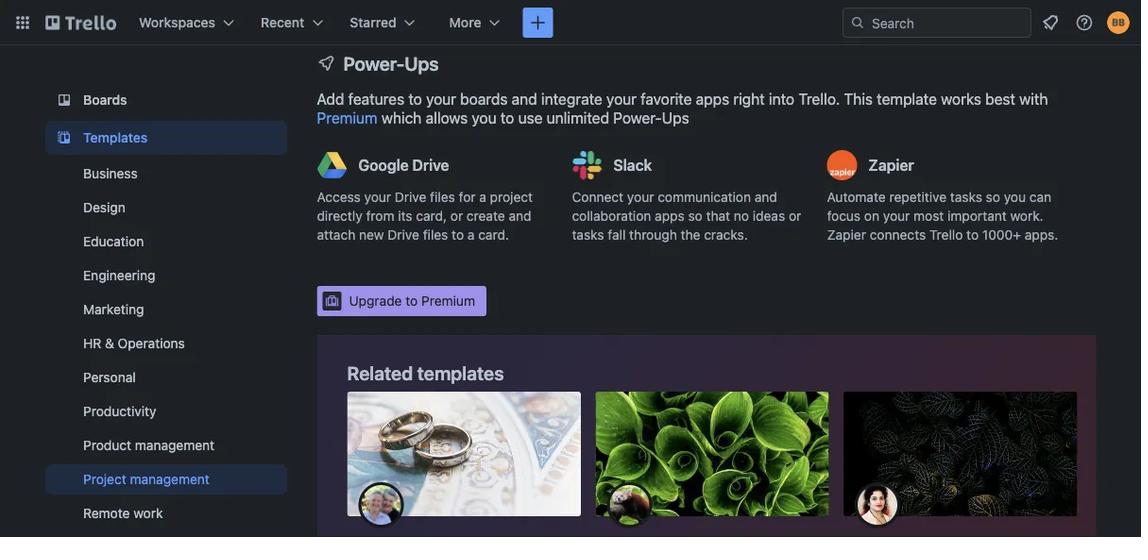 Task type: vqa. For each thing, say whether or not it's contained in the screenshot.
Content
no



Task type: describe. For each thing, give the bounding box(es) containing it.
google
[[358, 157, 409, 175]]

automate repetitive tasks so you can focus on your most important work. zapier connects trello to 1000+ apps.
[[827, 190, 1058, 243]]

marketing link
[[45, 295, 287, 325]]

on
[[864, 209, 879, 224]]

create board or workspace image
[[528, 13, 547, 32]]

remote
[[83, 506, 129, 521]]

favorite
[[641, 91, 692, 109]]

with
[[1019, 91, 1048, 109]]

education link
[[45, 227, 287, 257]]

can
[[1029, 190, 1051, 205]]

add
[[317, 91, 344, 109]]

its
[[398, 209, 412, 224]]

design link
[[45, 193, 287, 223]]

your inside access your drive files for a project directly from its card, or create and attach new drive files to a card.
[[364, 190, 391, 205]]

connects
[[870, 228, 926, 243]]

recent button
[[249, 8, 335, 38]]

personal link
[[45, 363, 287, 393]]

upgrade to premium link
[[317, 287, 486, 317]]

personal
[[83, 370, 135, 385]]

templates
[[83, 130, 147, 145]]

david mugisha, senior ai tech delivery analyst @ accenture image
[[607, 483, 652, 528]]

most
[[913, 209, 944, 224]]

apps inside add features to your boards and integrate your favorite apps right into trello. this template works best with premium which allows you to use unlimited power-ups
[[696, 91, 729, 109]]

important
[[947, 209, 1007, 224]]

soniya ahuja, staff program manager @ broadcom image
[[855, 483, 900, 528]]

unlimited
[[547, 110, 609, 128]]

2 vertical spatial drive
[[388, 228, 419, 243]]

starred
[[350, 15, 396, 30]]

allows
[[426, 110, 468, 128]]

related templates
[[347, 362, 504, 384]]

which
[[381, 110, 422, 128]]

product management
[[83, 438, 214, 453]]

connect
[[572, 190, 624, 205]]

ideas
[[753, 209, 785, 224]]

management for project management
[[129, 472, 209, 487]]

boards
[[460, 91, 508, 109]]

Search field
[[865, 9, 1031, 37]]

your left favorite
[[606, 91, 637, 109]]

boards link
[[45, 83, 287, 117]]

susan and gerrie, humanist and spiritual celebrants @ celebrate people image
[[358, 483, 404, 528]]

you inside add features to your boards and integrate your favorite apps right into trello. this template works best with premium which allows you to use unlimited power-ups
[[472, 110, 497, 128]]

remote work
[[83, 506, 162, 521]]

workspaces
[[139, 15, 215, 30]]

management for product management
[[134, 438, 214, 453]]

access
[[317, 190, 361, 205]]

connect your communication and collaboration apps so that no ideas or tasks fall through the cracks.
[[572, 190, 801, 243]]

project management link
[[45, 465, 287, 495]]

and inside access your drive files for a project directly from its card, or create and attach new drive files to a card.
[[509, 209, 531, 224]]

upgrade
[[349, 294, 402, 309]]

marketing
[[83, 302, 144, 317]]

productivity link
[[45, 397, 287, 427]]

google drive
[[358, 157, 449, 175]]

your inside automate repetitive tasks so you can focus on your most important work. zapier connects trello to 1000+ apps.
[[883, 209, 910, 224]]

into
[[769, 91, 795, 109]]

education
[[83, 234, 143, 249]]

use
[[518, 110, 543, 128]]

no
[[734, 209, 749, 224]]

1 vertical spatial files
[[423, 228, 448, 243]]

back to home image
[[45, 8, 116, 38]]

access your drive files for a project directly from its card, or create and attach new drive files to a card.
[[317, 190, 533, 243]]

features
[[348, 91, 404, 109]]

related
[[347, 362, 413, 384]]

product
[[83, 438, 131, 453]]

for
[[459, 190, 476, 205]]

board image
[[52, 89, 75, 111]]

0 vertical spatial a
[[479, 190, 486, 205]]

cracks.
[[704, 228, 748, 243]]

remote work link
[[45, 499, 287, 529]]

productivity
[[83, 404, 156, 419]]

hr & operations
[[83, 336, 185, 351]]

premium inside add features to your boards and integrate your favorite apps right into trello. this template works best with premium which allows you to use unlimited power-ups
[[317, 110, 377, 128]]

0 horizontal spatial ups
[[404, 52, 439, 75]]

1000+
[[982, 228, 1021, 243]]

starred button
[[338, 8, 427, 38]]

and inside connect your communication and collaboration apps so that no ideas or tasks fall through the cracks.
[[755, 190, 777, 205]]

project
[[490, 190, 533, 205]]

0 horizontal spatial power-
[[343, 52, 404, 75]]

premium inside "link"
[[421, 294, 475, 309]]

so inside connect your communication and collaboration apps so that no ideas or tasks fall through the cracks.
[[688, 209, 703, 224]]

focus
[[827, 209, 861, 224]]

repetitive
[[889, 190, 947, 205]]

business link
[[45, 159, 287, 189]]

right
[[733, 91, 765, 109]]

templates
[[417, 362, 504, 384]]



Task type: locate. For each thing, give the bounding box(es) containing it.
switch to… image
[[13, 13, 32, 32]]

open information menu image
[[1075, 13, 1094, 32]]

operations
[[117, 336, 185, 351]]

ups
[[404, 52, 439, 75], [662, 110, 689, 128]]

0 vertical spatial drive
[[412, 157, 449, 175]]

1 vertical spatial zapier
[[827, 228, 866, 243]]

0 horizontal spatial so
[[688, 209, 703, 224]]

to right upgrade
[[405, 294, 418, 309]]

or inside access your drive files for a project directly from its card, or create and attach new drive files to a card.
[[450, 209, 463, 224]]

0 horizontal spatial or
[[450, 209, 463, 224]]

template board image
[[52, 127, 75, 149]]

so inside automate repetitive tasks so you can focus on your most important work. zapier connects trello to 1000+ apps.
[[986, 190, 1000, 205]]

ups inside add features to your boards and integrate your favorite apps right into trello. this template works best with premium which allows you to use unlimited power-ups
[[662, 110, 689, 128]]

automate
[[827, 190, 886, 205]]

0 vertical spatial you
[[472, 110, 497, 128]]

so up the
[[688, 209, 703, 224]]

0 horizontal spatial a
[[467, 228, 475, 243]]

more
[[449, 15, 481, 30]]

ups down favorite
[[662, 110, 689, 128]]

0 vertical spatial zapier
[[869, 157, 914, 175]]

0 vertical spatial tasks
[[950, 190, 982, 205]]

2 or from the left
[[789, 209, 801, 224]]

zapier down focus
[[827, 228, 866, 243]]

so
[[986, 190, 1000, 205], [688, 209, 703, 224]]

this
[[844, 91, 873, 109]]

1 vertical spatial a
[[467, 228, 475, 243]]

drive right "google"
[[412, 157, 449, 175]]

directly
[[317, 209, 362, 224]]

0 horizontal spatial premium
[[317, 110, 377, 128]]

1 horizontal spatial zapier
[[869, 157, 914, 175]]

premium right upgrade
[[421, 294, 475, 309]]

power-ups
[[343, 52, 439, 75]]

0 vertical spatial premium
[[317, 110, 377, 128]]

a
[[479, 190, 486, 205], [467, 228, 475, 243]]

to left use
[[500, 110, 514, 128]]

1 vertical spatial drive
[[395, 190, 426, 205]]

apps.
[[1025, 228, 1058, 243]]

your up the from
[[364, 190, 391, 205]]

zapier inside automate repetitive tasks so you can focus on your most important work. zapier connects trello to 1000+ apps.
[[827, 228, 866, 243]]

drive up the 'its' on the top
[[395, 190, 426, 205]]

0 vertical spatial files
[[430, 190, 455, 205]]

management down the productivity link
[[134, 438, 214, 453]]

zapier up 'repetitive'
[[869, 157, 914, 175]]

1 vertical spatial power-
[[613, 110, 662, 128]]

to inside access your drive files for a project directly from its card, or create and attach new drive files to a card.
[[452, 228, 464, 243]]

1 horizontal spatial ups
[[662, 110, 689, 128]]

your inside connect your communication and collaboration apps so that no ideas or tasks fall through the cracks.
[[627, 190, 654, 205]]

drive
[[412, 157, 449, 175], [395, 190, 426, 205], [388, 228, 419, 243]]

&
[[104, 336, 114, 351]]

more button
[[438, 8, 511, 38]]

so up important
[[986, 190, 1000, 205]]

apps inside connect your communication and collaboration apps so that no ideas or tasks fall through the cracks.
[[655, 209, 685, 224]]

design
[[83, 200, 125, 215]]

and down project
[[509, 209, 531, 224]]

integrate
[[541, 91, 602, 109]]

drive down the 'its' on the top
[[388, 228, 419, 243]]

templates link
[[45, 121, 287, 155]]

1 vertical spatial and
[[755, 190, 777, 205]]

tasks inside connect your communication and collaboration apps so that no ideas or tasks fall through the cracks.
[[572, 228, 604, 243]]

add features to your boards and integrate your favorite apps right into trello. this template works best with premium which allows you to use unlimited power-ups
[[317, 91, 1048, 128]]

0 vertical spatial and
[[512, 91, 537, 109]]

power- up 'features'
[[343, 52, 404, 75]]

you up work.
[[1004, 190, 1026, 205]]

files
[[430, 190, 455, 205], [423, 228, 448, 243]]

apps
[[696, 91, 729, 109], [655, 209, 685, 224]]

your down slack
[[627, 190, 654, 205]]

upgrade to premium
[[349, 294, 475, 309]]

or down for on the left
[[450, 209, 463, 224]]

0 vertical spatial power-
[[343, 52, 404, 75]]

to inside "link"
[[405, 294, 418, 309]]

business
[[83, 166, 137, 181]]

tasks
[[950, 190, 982, 205], [572, 228, 604, 243]]

management inside project management 'link'
[[129, 472, 209, 487]]

apps up through
[[655, 209, 685, 224]]

apps left right
[[696, 91, 729, 109]]

a right for on the left
[[479, 190, 486, 205]]

primary element
[[0, 0, 1141, 45]]

premium
[[317, 110, 377, 128], [421, 294, 475, 309]]

and up ideas
[[755, 190, 777, 205]]

and inside add features to your boards and integrate your favorite apps right into trello. this template works best with premium which allows you to use unlimited power-ups
[[512, 91, 537, 109]]

your
[[426, 91, 456, 109], [606, 91, 637, 109], [364, 190, 391, 205], [627, 190, 654, 205], [883, 209, 910, 224]]

1 vertical spatial so
[[688, 209, 703, 224]]

and up use
[[512, 91, 537, 109]]

boards
[[83, 92, 127, 108]]

0 horizontal spatial tasks
[[572, 228, 604, 243]]

or right ideas
[[789, 209, 801, 224]]

0 vertical spatial apps
[[696, 91, 729, 109]]

2 vertical spatial and
[[509, 209, 531, 224]]

recent
[[261, 15, 304, 30]]

to left card.
[[452, 228, 464, 243]]

tasks inside automate repetitive tasks so you can focus on your most important work. zapier connects trello to 1000+ apps.
[[950, 190, 982, 205]]

new
[[359, 228, 384, 243]]

1 horizontal spatial a
[[479, 190, 486, 205]]

works
[[941, 91, 981, 109]]

tasks left fall
[[572, 228, 604, 243]]

card.
[[478, 228, 509, 243]]

slack
[[614, 157, 652, 175]]

trello.
[[798, 91, 840, 109]]

management inside product management link
[[134, 438, 214, 453]]

0 vertical spatial so
[[986, 190, 1000, 205]]

1 vertical spatial tasks
[[572, 228, 604, 243]]

work.
[[1010, 209, 1043, 224]]

to down important
[[966, 228, 979, 243]]

1 horizontal spatial premium
[[421, 294, 475, 309]]

1 vertical spatial management
[[129, 472, 209, 487]]

power-
[[343, 52, 404, 75], [613, 110, 662, 128]]

power- down favorite
[[613, 110, 662, 128]]

1 horizontal spatial apps
[[696, 91, 729, 109]]

card,
[[416, 209, 447, 224]]

0 horizontal spatial you
[[472, 110, 497, 128]]

a left card.
[[467, 228, 475, 243]]

communication
[[658, 190, 751, 205]]

files down the card, at top left
[[423, 228, 448, 243]]

that
[[706, 209, 730, 224]]

hr & operations link
[[45, 329, 287, 359]]

to up which
[[408, 91, 422, 109]]

tasks up important
[[950, 190, 982, 205]]

1 horizontal spatial or
[[789, 209, 801, 224]]

the
[[681, 228, 700, 243]]

premium down add
[[317, 110, 377, 128]]

bob builder (bobbuilder40) image
[[1107, 11, 1130, 34]]

attach
[[317, 228, 355, 243]]

product management link
[[45, 431, 287, 461]]

0 notifications image
[[1039, 11, 1062, 34]]

workspaces button
[[128, 8, 246, 38]]

engineering link
[[45, 261, 287, 291]]

1 horizontal spatial you
[[1004, 190, 1026, 205]]

0 horizontal spatial apps
[[655, 209, 685, 224]]

engineering
[[83, 268, 155, 283]]

your up allows
[[426, 91, 456, 109]]

create
[[467, 209, 505, 224]]

ups down starred popup button
[[404, 52, 439, 75]]

management down product management link at the bottom left of page
[[129, 472, 209, 487]]

you inside automate repetitive tasks so you can focus on your most important work. zapier connects trello to 1000+ apps.
[[1004, 190, 1026, 205]]

or inside connect your communication and collaboration apps so that no ideas or tasks fall through the cracks.
[[789, 209, 801, 224]]

0 vertical spatial management
[[134, 438, 214, 453]]

0 horizontal spatial zapier
[[827, 228, 866, 243]]

through
[[629, 228, 677, 243]]

1 vertical spatial premium
[[421, 294, 475, 309]]

to inside automate repetitive tasks so you can focus on your most important work. zapier connects trello to 1000+ apps.
[[966, 228, 979, 243]]

1 or from the left
[[450, 209, 463, 224]]

1 horizontal spatial tasks
[[950, 190, 982, 205]]

1 horizontal spatial so
[[986, 190, 1000, 205]]

project
[[83, 472, 126, 487]]

you down boards
[[472, 110, 497, 128]]

zapier
[[869, 157, 914, 175], [827, 228, 866, 243]]

premium link
[[317, 110, 377, 128]]

best
[[985, 91, 1015, 109]]

your up the connects
[[883, 209, 910, 224]]

or
[[450, 209, 463, 224], [789, 209, 801, 224]]

hr
[[83, 336, 101, 351]]

0 vertical spatial ups
[[404, 52, 439, 75]]

1 vertical spatial apps
[[655, 209, 685, 224]]

files up the card, at top left
[[430, 190, 455, 205]]

1 vertical spatial ups
[[662, 110, 689, 128]]

search image
[[850, 15, 865, 30]]

work
[[133, 506, 162, 521]]

project management
[[83, 472, 209, 487]]

from
[[366, 209, 394, 224]]

trello
[[929, 228, 963, 243]]

template
[[877, 91, 937, 109]]

1 horizontal spatial power-
[[613, 110, 662, 128]]

collaboration
[[572, 209, 651, 224]]

power- inside add features to your boards and integrate your favorite apps right into trello. this template works best with premium which allows you to use unlimited power-ups
[[613, 110, 662, 128]]

1 vertical spatial you
[[1004, 190, 1026, 205]]

fall
[[608, 228, 626, 243]]



